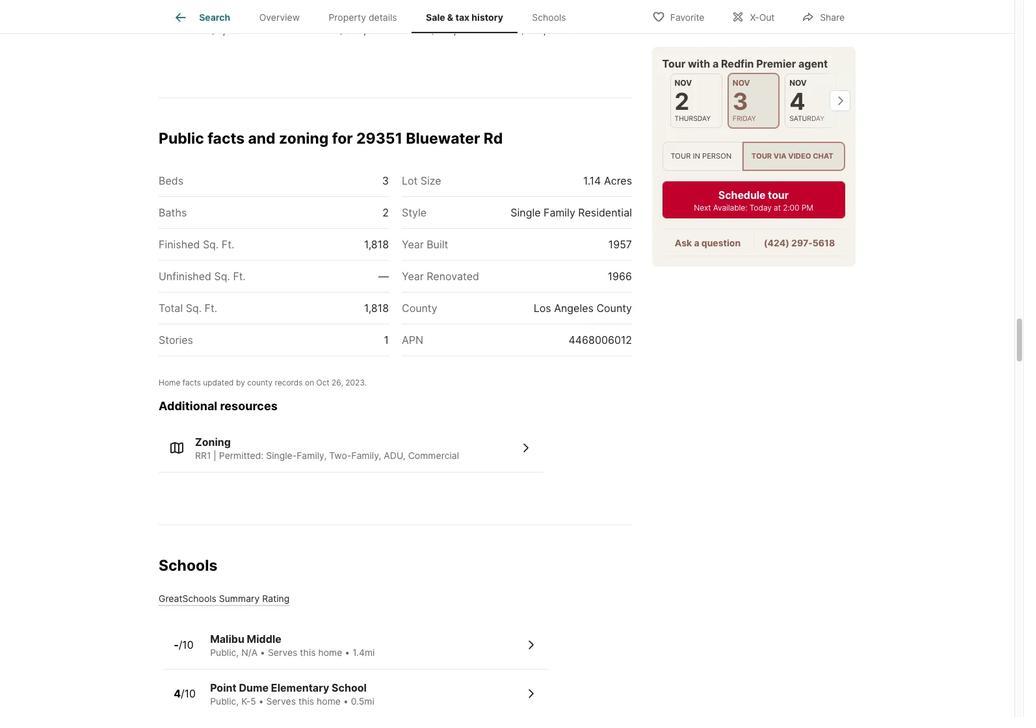 Task type: vqa. For each thing, say whether or not it's contained in the screenshot.
learn for Learn More
no



Task type: describe. For each thing, give the bounding box(es) containing it.
person
[[703, 152, 732, 161]]

k-
[[241, 696, 250, 707]]

family
[[544, 206, 575, 219]]

this inside malibu middle public, n/a • serves this home • 1.4mi
[[300, 647, 316, 658]]

4 /10
[[174, 687, 196, 700]]

elementary
[[271, 681, 329, 694]]

size
[[421, 174, 441, 187]]

$189,709
[[429, 23, 475, 36]]

sq. for total
[[186, 301, 202, 314]]

$9,451
[[210, 23, 243, 36]]

schools inside schools "tab"
[[532, 12, 566, 23]]

property details tab
[[314, 2, 412, 33]]

list box containing tour in person
[[663, 142, 845, 171]]

5618
[[813, 237, 835, 249]]

ft. for finished sq. ft.
[[222, 238, 234, 251]]

1,818 for finished sq. ft.
[[364, 238, 389, 251]]

style
[[402, 206, 427, 219]]

malibu
[[210, 633, 244, 646]]

n/a
[[241, 647, 258, 658]]

property
[[329, 12, 366, 23]]

point dume elementary school public, k-5 • serves this home • 0.5mi
[[210, 681, 374, 707]]

0 vertical spatial a
[[713, 57, 719, 70]]

on
[[305, 378, 314, 387]]

5
[[250, 696, 256, 707]]

renovated
[[427, 270, 479, 283]]

nov for 4
[[790, 78, 807, 88]]

1 county from the left
[[402, 301, 437, 314]]

nov for 2
[[675, 78, 692, 88]]

public, inside point dume elementary school public, k-5 • serves this home • 0.5mi
[[210, 696, 239, 707]]

oct
[[316, 378, 329, 387]]

public facts and zoning for 29351 bluewater rd
[[159, 129, 503, 148]]

point
[[210, 681, 236, 694]]

|
[[213, 450, 216, 461]]

year for year built
[[402, 238, 424, 251]]

lot size
[[402, 174, 441, 187]]

history
[[472, 12, 503, 23]]

baths
[[159, 206, 187, 219]]

apn
[[402, 333, 423, 346]]

3 inside the nov 3 friday
[[733, 87, 748, 116]]

next image
[[830, 91, 850, 111]]

overview tab
[[245, 2, 314, 33]]

public
[[159, 129, 204, 148]]

1.14 acres
[[583, 174, 632, 187]]

2 inside the nov 2 thursday
[[675, 87, 690, 116]]

schedule
[[719, 189, 766, 202]]

4 inside the nov 4 saturday
[[790, 87, 806, 116]]

via
[[774, 152, 787, 161]]

sale
[[426, 12, 445, 23]]

schedule tour next available: today at 2:00 pm
[[694, 189, 814, 213]]

1 family, from the left
[[297, 450, 327, 461]]

los angeles county
[[534, 301, 632, 314]]

year built
[[402, 238, 448, 251]]

details
[[369, 12, 397, 23]]

(424) 297-5618 link
[[764, 237, 835, 249]]

0 horizontal spatial 2
[[383, 206, 389, 219]]

—
[[378, 270, 389, 283]]

commercial
[[408, 450, 459, 461]]

built
[[427, 238, 448, 251]]

and
[[248, 129, 276, 148]]

x-
[[750, 11, 759, 22]]

0 horizontal spatial 4
[[174, 687, 181, 700]]

/10 for 4
[[181, 687, 196, 700]]

summary
[[219, 593, 260, 604]]

sq. for unfinished
[[214, 270, 230, 283]]

by
[[236, 378, 245, 387]]

two-
[[329, 450, 351, 461]]

• right 5
[[259, 696, 264, 707]]

.
[[364, 378, 367, 387]]

saturday
[[790, 114, 825, 123]]

rd
[[484, 129, 503, 148]]

next
[[694, 203, 711, 213]]

property details
[[329, 12, 397, 23]]

/10 for -
[[179, 639, 194, 652]]

favorite button
[[641, 3, 716, 30]]

video
[[789, 152, 812, 161]]

1.4mi
[[353, 647, 375, 658]]

1,818 for total sq. ft.
[[364, 301, 389, 314]]

tax
[[455, 12, 470, 23]]

stories
[[159, 333, 193, 346]]

1 vertical spatial schools
[[159, 556, 217, 575]]

2023
[[345, 378, 364, 387]]

lot
[[402, 174, 418, 187]]

question
[[702, 237, 741, 249]]

297-
[[792, 237, 813, 249]]

• right n/a
[[260, 647, 265, 658]]

rating
[[262, 593, 290, 604]]

29351
[[356, 129, 402, 148]]

single
[[511, 206, 541, 219]]

$818,363
[[519, 23, 566, 36]]

acres
[[604, 174, 632, 187]]

facts for home
[[183, 378, 201, 387]]

public, inside malibu middle public, n/a • serves this home • 1.4mi
[[210, 647, 239, 658]]

beds
[[159, 174, 183, 187]]

this inside point dume elementary school public, k-5 • serves this home • 0.5mi
[[298, 696, 314, 707]]

year for year renovated
[[402, 270, 424, 283]]

unfinished sq. ft.
[[159, 270, 246, 283]]

2:00
[[783, 203, 800, 213]]

nov 4 saturday
[[790, 78, 825, 123]]

angeles
[[554, 301, 594, 314]]

26,
[[332, 378, 343, 387]]



Task type: locate. For each thing, give the bounding box(es) containing it.
1.14
[[583, 174, 601, 187]]

zoning
[[195, 436, 231, 449]]

0 vertical spatial public,
[[210, 647, 239, 658]]

nov down tour with a redfin premier agent
[[733, 78, 750, 88]]

nov for 3
[[733, 78, 750, 88]]

sq. for finished
[[203, 238, 219, 251]]

school
[[332, 681, 367, 694]]

0 vertical spatial 2
[[675, 87, 690, 116]]

records
[[275, 378, 303, 387]]

additional resources
[[159, 399, 277, 413]]

tour for tour in person
[[671, 152, 691, 161]]

nov down agent
[[790, 78, 807, 88]]

1 horizontal spatial 2
[[675, 87, 690, 116]]

ask
[[675, 237, 692, 249]]

1
[[384, 333, 389, 346]]

4 left point
[[174, 687, 181, 700]]

dume
[[239, 681, 269, 694]]

0 horizontal spatial county
[[402, 301, 437, 314]]

home left 1.4mi
[[318, 647, 342, 658]]

adu,
[[384, 450, 406, 461]]

home inside malibu middle public, n/a • serves this home • 1.4mi
[[318, 647, 342, 658]]

malibu middle public, n/a • serves this home • 1.4mi
[[210, 633, 375, 658]]

1,818 down —
[[364, 301, 389, 314]]

county down 1966
[[597, 301, 632, 314]]

sale & tax history
[[426, 12, 503, 23]]

family, left adu,
[[351, 450, 381, 461]]

public, down malibu
[[210, 647, 239, 658]]

year left the built on the top left of page
[[402, 238, 424, 251]]

county
[[247, 378, 273, 387]]

a
[[713, 57, 719, 70], [694, 237, 700, 249]]

1966
[[608, 270, 632, 283]]

3
[[733, 87, 748, 116], [382, 174, 389, 187]]

$628,654
[[338, 23, 386, 36]]

1 year from the top
[[402, 238, 424, 251]]

home inside point dume elementary school public, k-5 • serves this home • 0.5mi
[[317, 696, 341, 707]]

tour for tour via video chat
[[752, 152, 772, 161]]

1 vertical spatial 3
[[382, 174, 389, 187]]

tour in person
[[671, 152, 732, 161]]

county
[[402, 301, 437, 314], [597, 301, 632, 314]]

additional
[[159, 399, 217, 413]]

1 vertical spatial 4
[[174, 687, 181, 700]]

facts right home
[[183, 378, 201, 387]]

0 vertical spatial 4
[[790, 87, 806, 116]]

home facts updated by county records on oct 26, 2023 .
[[159, 378, 367, 387]]

4 down agent
[[790, 87, 806, 116]]

0 vertical spatial sq.
[[203, 238, 219, 251]]

1 horizontal spatial family,
[[351, 450, 381, 461]]

nov 2 thursday
[[675, 78, 711, 123]]

1 horizontal spatial 3
[[733, 87, 748, 116]]

family, left two- on the left of page
[[297, 450, 327, 461]]

0 vertical spatial facts
[[208, 129, 245, 148]]

0 vertical spatial year
[[402, 238, 424, 251]]

1 horizontal spatial nov
[[733, 78, 750, 88]]

facts left 'and'
[[208, 129, 245, 148]]

ask a question link
[[675, 237, 741, 249]]

1 nov from the left
[[675, 78, 692, 88]]

0 horizontal spatial schools
[[159, 556, 217, 575]]

• left 1.4mi
[[345, 647, 350, 658]]

serves down middle
[[268, 647, 297, 658]]

1 horizontal spatial schools
[[532, 12, 566, 23]]

1 vertical spatial this
[[298, 696, 314, 707]]

2008
[[159, 23, 184, 36]]

ft. up unfinished sq. ft.
[[222, 238, 234, 251]]

agent
[[799, 57, 828, 70]]

2 down with
[[675, 87, 690, 116]]

1 horizontal spatial county
[[597, 301, 632, 314]]

/10
[[179, 639, 194, 652], [181, 687, 196, 700]]

2 nov from the left
[[733, 78, 750, 88]]

2 1,818 from the top
[[364, 301, 389, 314]]

2 vertical spatial sq.
[[186, 301, 202, 314]]

0 horizontal spatial a
[[694, 237, 700, 249]]

None button
[[728, 73, 780, 129], [670, 73, 723, 128], [785, 73, 837, 128], [728, 73, 780, 129], [670, 73, 723, 128], [785, 73, 837, 128]]

0 vertical spatial serves
[[268, 647, 297, 658]]

1 horizontal spatial 4
[[790, 87, 806, 116]]

3 left "lot"
[[382, 174, 389, 187]]

ft. for total sq. ft.
[[205, 301, 217, 314]]

serves inside point dume elementary school public, k-5 • serves this home • 0.5mi
[[266, 696, 296, 707]]

bluewater
[[406, 129, 480, 148]]

1 vertical spatial public,
[[210, 696, 239, 707]]

1 vertical spatial home
[[317, 696, 341, 707]]

search link
[[173, 10, 230, 25]]

overview
[[259, 12, 300, 23]]

nov
[[675, 78, 692, 88], [733, 78, 750, 88], [790, 78, 807, 88]]

friday
[[733, 114, 756, 123]]

residential
[[578, 206, 632, 219]]

0 vertical spatial home
[[318, 647, 342, 658]]

at
[[774, 203, 781, 213]]

rr1
[[195, 450, 211, 461]]

1 vertical spatial ft.
[[233, 270, 246, 283]]

3 down redfin in the right top of the page
[[733, 87, 748, 116]]

facts for public
[[208, 129, 245, 148]]

list box
[[663, 142, 845, 171]]

this up elementary
[[300, 647, 316, 658]]

serves inside malibu middle public, n/a • serves this home • 1.4mi
[[268, 647, 297, 658]]

tour
[[768, 189, 789, 202]]

public, down point
[[210, 696, 239, 707]]

tour for tour with a redfin premier agent
[[663, 57, 686, 70]]

ask a question
[[675, 237, 741, 249]]

0 vertical spatial this
[[300, 647, 316, 658]]

1 1,818 from the top
[[364, 238, 389, 251]]

schools up greatschools on the bottom left
[[159, 556, 217, 575]]

premier
[[757, 57, 796, 70]]

0 vertical spatial 1,818
[[364, 238, 389, 251]]

pm
[[802, 203, 814, 213]]

sale & tax history tab
[[412, 2, 518, 33]]

1 vertical spatial year
[[402, 270, 424, 283]]

schools up $818,363
[[532, 12, 566, 23]]

1 horizontal spatial a
[[713, 57, 719, 70]]

year renovated
[[402, 270, 479, 283]]

home down school
[[317, 696, 341, 707]]

x-out button
[[721, 3, 786, 30]]

redfin
[[721, 57, 754, 70]]

year right —
[[402, 270, 424, 283]]

1 vertical spatial sq.
[[214, 270, 230, 283]]

1 vertical spatial a
[[694, 237, 700, 249]]

greatschools
[[159, 593, 216, 604]]

resources
[[220, 399, 277, 413]]

1 vertical spatial /10
[[181, 687, 196, 700]]

1 vertical spatial 2
[[383, 206, 389, 219]]

0 horizontal spatial nov
[[675, 78, 692, 88]]

1 vertical spatial 1,818
[[364, 301, 389, 314]]

sq. right total
[[186, 301, 202, 314]]

zoning rr1 | permitted: single-family, two-family, adu, commercial
[[195, 436, 459, 461]]

/10 left point
[[181, 687, 196, 700]]

2 horizontal spatial nov
[[790, 78, 807, 88]]

(424)
[[764, 237, 790, 249]]

ft.
[[222, 238, 234, 251], [233, 270, 246, 283], [205, 301, 217, 314]]

0.5mi
[[351, 696, 374, 707]]

0 vertical spatial ft.
[[222, 238, 234, 251]]

ft. for unfinished sq. ft.
[[233, 270, 246, 283]]

nov inside the nov 3 friday
[[733, 78, 750, 88]]

today
[[750, 203, 772, 213]]

tour left in
[[671, 152, 691, 161]]

schools tab
[[518, 2, 581, 33]]

unfinished
[[159, 270, 211, 283]]

county up apn
[[402, 301, 437, 314]]

3 nov from the left
[[790, 78, 807, 88]]

2 year from the top
[[402, 270, 424, 283]]

tab list containing search
[[159, 0, 591, 33]]

1 vertical spatial serves
[[266, 696, 296, 707]]

• down school
[[343, 696, 348, 707]]

0 vertical spatial schools
[[532, 12, 566, 23]]

ft. down unfinished sq. ft.
[[205, 301, 217, 314]]

4468006012
[[569, 333, 632, 346]]

0 vertical spatial /10
[[179, 639, 194, 652]]

search
[[199, 12, 230, 23]]

0 horizontal spatial 3
[[382, 174, 389, 187]]

serves down elementary
[[266, 696, 296, 707]]

sq. right unfinished
[[214, 270, 230, 283]]

1 public, from the top
[[210, 647, 239, 658]]

2 family, from the left
[[351, 450, 381, 461]]

this down elementary
[[298, 696, 314, 707]]

tab list
[[159, 0, 591, 33]]

0 horizontal spatial family,
[[297, 450, 327, 461]]

x-out
[[750, 11, 775, 22]]

tour with a redfin premier agent
[[663, 57, 828, 70]]

- /10
[[174, 639, 194, 652]]

1 horizontal spatial facts
[[208, 129, 245, 148]]

nov inside the nov 4 saturday
[[790, 78, 807, 88]]

chat
[[813, 152, 834, 161]]

this
[[300, 647, 316, 658], [298, 696, 314, 707]]

single-
[[266, 450, 297, 461]]

2 left the style
[[383, 206, 389, 219]]

nov down with
[[675, 78, 692, 88]]

a right with
[[713, 57, 719, 70]]

2 public, from the top
[[210, 696, 239, 707]]

tour via video chat
[[752, 152, 834, 161]]

los
[[534, 301, 551, 314]]

1 vertical spatial facts
[[183, 378, 201, 387]]

1,818 up —
[[364, 238, 389, 251]]

thursday
[[675, 114, 711, 123]]

single family residential
[[511, 206, 632, 219]]

in
[[693, 152, 701, 161]]

0 horizontal spatial facts
[[183, 378, 201, 387]]

sq. right finished
[[203, 238, 219, 251]]

a right ask
[[694, 237, 700, 249]]

permitted:
[[219, 450, 264, 461]]

•
[[260, 647, 265, 658], [345, 647, 350, 658], [259, 696, 264, 707], [343, 696, 348, 707]]

/10 left malibu
[[179, 639, 194, 652]]

tour left with
[[663, 57, 686, 70]]

finished sq. ft.
[[159, 238, 234, 251]]

ft. down the finished sq. ft.
[[233, 270, 246, 283]]

0 vertical spatial 3
[[733, 87, 748, 116]]

2 county from the left
[[597, 301, 632, 314]]

nov inside the nov 2 thursday
[[675, 78, 692, 88]]

with
[[688, 57, 711, 70]]

2 vertical spatial ft.
[[205, 301, 217, 314]]

tour left the via
[[752, 152, 772, 161]]

total
[[159, 301, 183, 314]]

nov 3 friday
[[733, 78, 756, 123]]

schools
[[532, 12, 566, 23], [159, 556, 217, 575]]

zoning
[[279, 129, 329, 148]]



